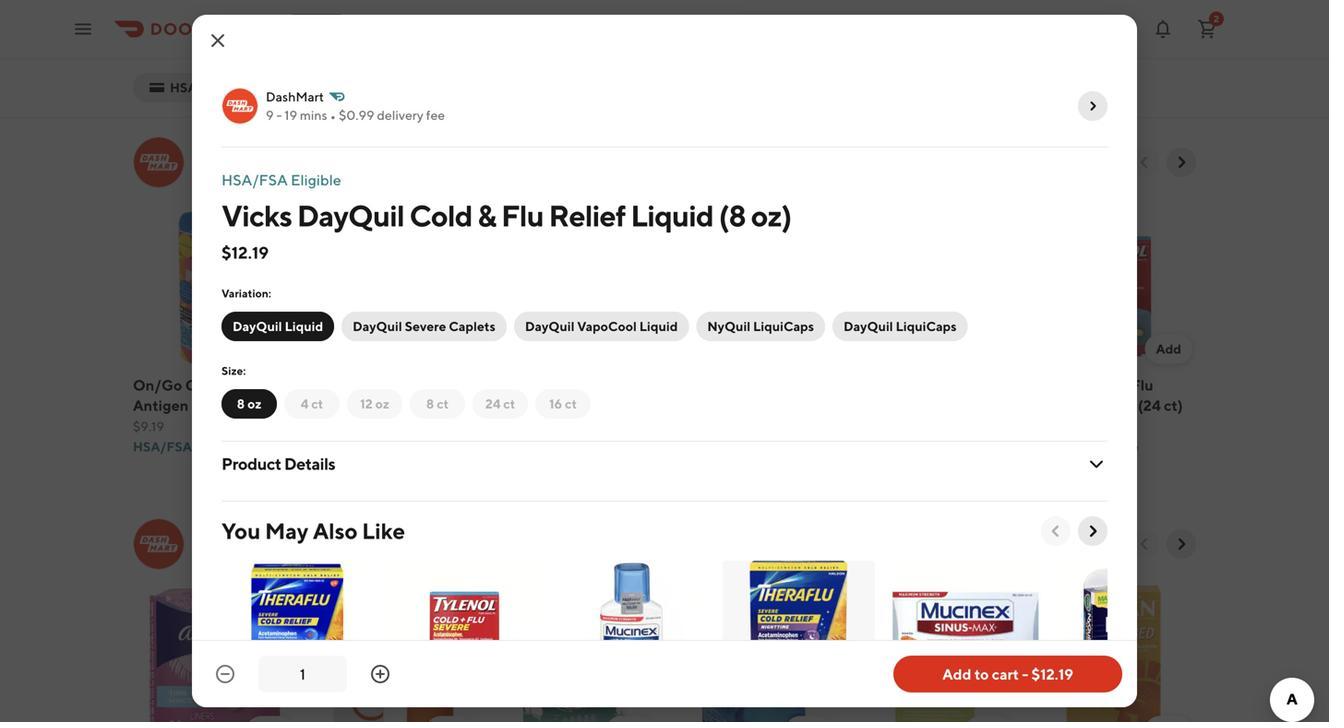 Task type: vqa. For each thing, say whether or not it's contained in the screenshot.
$ related to The
no



Task type: locate. For each thing, give the bounding box(es) containing it.
• down wellness
[[332, 551, 338, 568]]

(24
[[1138, 397, 1161, 415]]

allergy up (10
[[906, 15, 955, 32]]

(8
[[719, 198, 746, 233], [429, 397, 443, 415]]

1 vertical spatial • 15 min
[[332, 551, 384, 568]]

tablets down claritin
[[852, 35, 902, 53]]

1 horizontal spatial $12.19
[[313, 419, 348, 435]]

(10
[[905, 35, 927, 53]]

dayquil inside button
[[233, 319, 282, 334]]

1 • from the top
[[332, 168, 338, 186]]

(6 down "nighttime"
[[594, 438, 608, 455]]

+ up drops
[[576, 35, 583, 53]]

1 horizontal spatial oz
[[375, 397, 390, 412]]

- right cart
[[1022, 666, 1029, 684]]

vicks down stock
[[222, 198, 292, 233]]

hsa/fsa eligible
[[222, 171, 341, 189], [1031, 440, 1139, 455]]

0 horizontal spatial (6
[[594, 438, 608, 455]]

multi- up $9.69
[[492, 417, 535, 435]]

hsa/fsa down "12"
[[313, 440, 372, 455]]

ct) inside mucinex instasoothe honey & echinacea sore throat + soothing comfort drops (20 ct)
[[625, 56, 645, 73]]

0 horizontal spatial -
[[276, 108, 282, 123]]

0 vertical spatial multi-
[[733, 377, 776, 394]]

$12.19 inside 'vicks dayquil cold & flu relief liquid (8 oz) $12.19 hsa/fsa eligible'
[[313, 419, 348, 435]]

theraflu up and at right
[[672, 377, 730, 394]]

add left to
[[943, 666, 972, 684]]

trojan premium lubricated condoms ultra ribbed (12 ct) image
[[1031, 585, 1196, 723]]

vicks inside 'vicks dayquil cold & flu relief liquid (8 oz) $12.19 hsa/fsa eligible'
[[313, 377, 350, 394]]

close image
[[207, 30, 229, 52]]

$12.19 down 4 ct button
[[313, 419, 348, 435]]

relief inside claritin 24 hour non- drowsy allergy relief tablets (10 ct)
[[958, 15, 999, 32]]

1 vertical spatial (6
[[730, 478, 744, 496]]

honey up flavors
[[701, 417, 746, 435]]

theraflu multi- symptom green tea and honey lemon flavors severe cold medicine powder packets (6 ct)
[[672, 377, 811, 496]]

1 8 from the left
[[237, 397, 245, 412]]

1 vertical spatial non-
[[313, 15, 348, 32]]

2 theraflu from the left
[[672, 377, 730, 394]]

min down essentials
[[359, 168, 384, 186]]

non- left puffs
[[964, 0, 1000, 12]]

0 vertical spatial $12.19
[[222, 243, 269, 263]]

ct left 24 ct
[[437, 397, 449, 412]]

hour
[[211, 0, 245, 12], [927, 0, 961, 12]]

19
[[284, 108, 297, 123], [274, 377, 289, 394]]

oz) inside "flonase children's non-drowsy allergy relief nasal spray (0.38 oz) hsa/fsa eligible"
[[313, 56, 334, 73]]

0 horizontal spatial non-
[[313, 15, 348, 32]]

• 15 min down wellness
[[332, 551, 384, 568]]

hsa/fsa eligible down in stock essentials
[[222, 171, 341, 189]]

1 vertical spatial hsa/fsa eligible
[[1031, 440, 1139, 455]]

liquicaps inside button
[[896, 319, 957, 334]]

flonase up nasal
[[313, 0, 367, 12]]

medicine
[[672, 458, 736, 476]]

eligible inside 'vicks dayquil cold & flu relief liquid (8 oz) $12.19 hsa/fsa eligible'
[[374, 440, 420, 455]]

hsa/fsa inside vicks dayquil cold & flu relief liquid (8 oz) dialog
[[222, 171, 288, 189]]

+ right tylenol
[[1120, 377, 1128, 394]]

allergy
[[248, 0, 298, 12], [719, 0, 769, 12], [403, 15, 452, 32], [906, 15, 955, 32]]

flonase 24 hour allergy relief spray $21.99
[[133, 0, 298, 52]]

product details
[[222, 454, 335, 474]]

1 horizontal spatial (6
[[730, 478, 744, 496]]

1 vertical spatial tablets
[[852, 35, 902, 53]]

hsa/fsa down stock
[[222, 171, 288, 189]]

+ inside tylenol cold + flu severe caplets (24 ct)
[[1120, 377, 1128, 394]]

ct) right '(24'
[[1164, 397, 1183, 415]]

add
[[258, 342, 283, 357], [437, 342, 463, 357], [617, 342, 643, 357], [797, 342, 822, 357], [1156, 342, 1182, 357], [943, 666, 972, 684]]

2 horizontal spatial oz)
[[751, 198, 792, 233]]

allergy up (5
[[719, 0, 769, 12]]

green
[[741, 397, 784, 415]]

echinacea
[[553, 15, 624, 32]]

theraflu inside "theraflu nighttime severe honey lemon multi-symptom cold relief packets (6 ct)"
[[492, 377, 550, 394]]

from down in
[[199, 168, 235, 186]]

0 horizontal spatial multi-
[[492, 417, 535, 435]]

flonase for spray
[[133, 0, 187, 12]]

1 vertical spatial 19
[[274, 377, 289, 394]]

caplets up 24 ct
[[449, 319, 496, 334]]

over
[[258, 80, 288, 95]]

•
[[332, 168, 338, 186], [332, 551, 338, 568]]

caplets inside tylenol cold + flu severe caplets (24 ct)
[[1082, 397, 1135, 415]]

packets down medicine
[[672, 478, 727, 496]]

allergy inside "flonase children's non-drowsy allergy relief nasal spray (0.38 oz) hsa/fsa eligible"
[[403, 15, 452, 32]]

12
[[360, 397, 373, 412]]

hsa/fsa down close icon
[[170, 80, 229, 95]]

0 vertical spatial theraflu nighttime severe honey lemon multi-symptom cold relief packets (6 ct) image
[[492, 203, 657, 368]]

16 ct
[[549, 397, 577, 412]]

symptom
[[672, 397, 738, 415], [535, 417, 601, 435]]

dayquil vapocool liquid button
[[514, 312, 689, 342]]

2 drowsy from the left
[[852, 15, 903, 32]]

add down the dayquil severe caplets button
[[437, 342, 463, 357]]

1 vertical spatial next button of carousel image
[[1172, 535, 1191, 554]]

24 inside flonase 24 hour allergy relief spray $21.99
[[190, 0, 208, 12]]

2 8 from the left
[[426, 397, 434, 412]]

ct) right (10
[[930, 35, 949, 53]]

flonase
[[133, 0, 187, 12], [313, 0, 367, 12]]

theraflu multi-symptom green tea and honey lemon flavors severe cold medicine powder packets (6 ct) image
[[672, 203, 837, 368], [222, 561, 374, 714]]

0 in cart. click to edit quantity image for always daily thin pantiliners (20 ct) image
[[258, 717, 283, 723]]

relief inside "flonase children's non-drowsy allergy relief nasal spray (0.38 oz) hsa/fsa eligible"
[[313, 35, 353, 53]]

oz)
[[313, 56, 334, 73], [751, 198, 792, 233], [446, 397, 468, 415]]

previous button of carousel image for first next button of carousel icon from the bottom
[[1136, 535, 1154, 554]]

1 liquicaps from the left
[[753, 319, 814, 334]]

liquicaps
[[753, 319, 814, 334], [896, 319, 957, 334]]

0 vertical spatial tablets
[[772, 0, 822, 12]]

2 horizontal spatial 24
[[906, 0, 924, 12]]

1 vertical spatial -
[[1022, 666, 1029, 684]]

dashmart down stock
[[238, 168, 304, 186]]

2 15 from the top
[[341, 551, 356, 568]]

multi- up green
[[733, 377, 776, 394]]

honey inside "theraflu nighttime severe honey lemon multi-symptom cold relief packets (6 ct)"
[[543, 397, 588, 415]]

hsa/fsa inside "flonase children's non-drowsy allergy relief nasal spray (0.38 oz) hsa/fsa eligible"
[[313, 78, 372, 93]]

from down intimate at left bottom
[[199, 551, 235, 568]]

2 flonase from the left
[[313, 0, 367, 12]]

2 from from the top
[[199, 551, 235, 568]]

tissues
[[1075, 15, 1125, 32]]

0 horizontal spatial oz)
[[313, 56, 334, 73]]

1 vertical spatial packets
[[672, 478, 727, 496]]

allergy down children's
[[403, 15, 452, 32]]

0 in cart. click to edit quantity image
[[617, 717, 643, 723], [976, 717, 1002, 723], [1156, 717, 1182, 723]]

drowsy inside claritin 24 hour non- drowsy allergy relief tablets (10 ct)
[[852, 15, 903, 32]]

vicks inside dialog
[[222, 198, 292, 233]]

oz) for vicks dayquil cold & flu relief liquid (8 oz) $12.19 hsa/fsa eligible
[[446, 397, 468, 415]]

(8 for vicks dayquil cold & flu relief liquid (8 oz)
[[719, 198, 746, 233]]

0 in cart. click to edit quantity image for stix condoms (12 ct) image
[[976, 717, 1002, 723]]

1 vertical spatial dashmart
[[238, 168, 304, 186]]

0 vertical spatial • 15 min
[[332, 168, 384, 186]]

spray
[[177, 15, 216, 32], [398, 35, 437, 53]]

1 flonase from the left
[[133, 0, 187, 12]]

from dashmart down intimate at left bottom
[[199, 551, 304, 568]]

2 vertical spatial &
[[449, 377, 458, 394]]

throat
[[527, 35, 572, 53]]

0 vertical spatial 15
[[341, 168, 356, 186]]

hour right claritin
[[927, 0, 961, 12]]

2 hour from the left
[[927, 0, 961, 12]]

3 0 in cart. click to edit quantity image from the left
[[1156, 717, 1182, 723]]

ct) right (5
[[734, 15, 753, 32]]

theraflu up 24 ct
[[492, 377, 550, 394]]

drowsy up nasal
[[348, 15, 400, 32]]

1 horizontal spatial theraflu nighttime severe honey lemon multi-symptom cold relief packets (6 ct) image
[[723, 561, 875, 714]]

symptom inside theraflu multi- symptom green tea and honey lemon flavors severe cold medicine powder packets (6 ct)
[[672, 397, 738, 415]]

0 horizontal spatial $12.19
[[222, 243, 269, 263]]

severe up 8 ct
[[405, 319, 446, 334]]

- inside add to cart - $12.19 button
[[1022, 666, 1029, 684]]

ct) down "nighttime"
[[611, 438, 630, 455]]

·
[[331, 103, 335, 127]]

severe down tylenol
[[1031, 397, 1079, 415]]

min down like
[[359, 551, 384, 568]]

1 vertical spatial +
[[1120, 377, 1128, 394]]

0 horizontal spatial symptom
[[535, 417, 601, 435]]

dayquil liquicaps button
[[833, 312, 968, 342]]

• down essentials
[[332, 168, 338, 186]]

2 vertical spatial dashmart
[[238, 551, 304, 568]]

spray down children's
[[398, 35, 437, 53]]

previous button of carousel image for first next button of carousel icon from the top
[[1136, 153, 1154, 172]]

tylenol cold + flu severe caplets (24 ct) image
[[1031, 203, 1196, 368], [389, 561, 541, 714]]

add for on/go one covid-19 antigen home test
[[258, 342, 283, 357]]

hsa/fsa button
[[133, 73, 240, 102]]

& inside 'vicks dayquil cold & flu relief liquid (8 oz) $12.19 hsa/fsa eligible'
[[449, 377, 458, 394]]

add button
[[247, 335, 294, 364], [247, 335, 294, 364], [426, 335, 474, 364], [426, 335, 474, 364], [606, 335, 654, 364], [606, 335, 654, 364], [786, 335, 833, 364], [786, 335, 833, 364], [1145, 335, 1193, 364], [1145, 335, 1193, 364]]

2 vertical spatial honey
[[701, 417, 746, 435]]

0 horizontal spatial 24
[[190, 0, 208, 12]]

dayquil for dayquil liquicaps
[[844, 319, 893, 334]]

facial
[[1031, 15, 1072, 32]]

ct) inside theraflu multi- symptom green tea and honey lemon flavors severe cold medicine powder packets (6 ct)
[[747, 478, 766, 496]]

1 oz from the left
[[247, 397, 262, 412]]

(6 down powder
[[730, 478, 744, 496]]

liquicaps inside button
[[753, 319, 814, 334]]

to
[[975, 666, 989, 684]]

8 down covid-
[[237, 397, 245, 412]]

8 for 8 oz
[[237, 397, 245, 412]]

ct) down "ply"
[[1155, 15, 1174, 32]]

(6 inside theraflu multi- symptom green tea and honey lemon flavors severe cold medicine powder packets (6 ct)
[[730, 478, 744, 496]]

2 from dashmart from the top
[[199, 551, 304, 568]]

0 horizontal spatial (8
[[429, 397, 443, 415]]

0 vertical spatial •
[[332, 168, 338, 186]]

0 vertical spatial (8
[[719, 198, 746, 233]]

eligible down essentials
[[291, 171, 341, 189]]

hsa/fsa inside on/go one covid-19 antigen home test $9.19 hsa/fsa eligible
[[133, 440, 192, 455]]

increase quantity by 1 image
[[369, 664, 391, 686]]

0 horizontal spatial honey
[[492, 15, 537, 32]]

variation:
[[222, 287, 271, 300]]

1 15 from the top
[[341, 168, 356, 186]]

from dashmart down stock
[[199, 168, 304, 186]]

non- up over 4.5 button
[[313, 15, 348, 32]]

previous button of carousel image for next button of carousel image
[[1047, 523, 1065, 541]]

4 ct button
[[284, 390, 340, 419]]

1 horizontal spatial theraflu multi-symptom green tea and honey lemon flavors severe cold medicine powder packets (6 ct) image
[[672, 203, 837, 368]]

0 vertical spatial hsa/fsa eligible
[[222, 171, 341, 189]]

$12.19 right cart
[[1032, 666, 1074, 684]]

• 15 min for intimate wellness
[[332, 551, 384, 568]]

0 vertical spatial symptom
[[672, 397, 738, 415]]

also
[[313, 518, 358, 545]]

1 from dashmart from the top
[[199, 168, 304, 186]]

honey inside theraflu multi- symptom green tea and honey lemon flavors severe cold medicine powder packets (6 ct)
[[701, 417, 746, 435]]

1 horizontal spatial spray
[[398, 35, 437, 53]]

oz down covid-
[[247, 397, 262, 412]]

symptom down 16 ct
[[535, 417, 601, 435]]

hsa/fsa down $9.19
[[133, 440, 192, 455]]

• for stock
[[332, 168, 338, 186]]

0 in cart. click to edit quantity image for "always pure cotton with flexfoam size 5 extra heavy overnight with wings pads (18 ct)" 'image'
[[617, 717, 643, 723]]

soft
[[1109, 0, 1138, 12]]

non- inside claritin 24 hour non- drowsy allergy relief tablets (10 ct)
[[964, 0, 1000, 12]]

eligible inside on/go one covid-19 antigen home test $9.19 hsa/fsa eligible
[[195, 440, 241, 455]]

theraflu nighttime severe honey lemon multi-symptom cold relief packets (6 ct) image
[[492, 203, 657, 368], [723, 561, 875, 714]]

0 horizontal spatial packets
[[536, 438, 591, 455]]

8 inside 'button'
[[426, 397, 434, 412]]

2 min from the top
[[359, 551, 384, 568]]

8 inside button
[[237, 397, 245, 412]]

ct inside 'button'
[[437, 397, 449, 412]]

dayquil
[[297, 198, 404, 233], [233, 319, 282, 334], [353, 319, 402, 334], [525, 319, 575, 334], [844, 319, 893, 334], [353, 377, 409, 394]]

ct) inside claritin 24 hour non- drowsy allergy relief tablets (10 ct)
[[930, 35, 949, 53]]

eligible down the 12 oz button
[[374, 440, 420, 455]]

8 right the 12 oz button
[[426, 397, 434, 412]]

2 horizontal spatial &
[[541, 15, 550, 32]]

• 15 min
[[332, 168, 384, 186], [332, 551, 384, 568]]

severe left 16
[[492, 397, 540, 415]]

flonase inside "flonase children's non-drowsy allergy relief nasal spray (0.38 oz) hsa/fsa eligible"
[[313, 0, 367, 12]]

previous button of carousel image
[[1136, 153, 1154, 172], [1047, 523, 1065, 541], [1136, 535, 1154, 554]]

1 vertical spatial spray
[[398, 35, 437, 53]]

hour up close icon
[[211, 0, 245, 12]]

flu inside 'vicks dayquil cold & flu relief liquid (8 oz) $12.19 hsa/fsa eligible'
[[313, 397, 335, 415]]

add down vapocool
[[617, 342, 643, 357]]

3 ct from the left
[[503, 397, 515, 412]]

lemon
[[591, 397, 638, 415], [749, 417, 797, 435]]

0 horizontal spatial theraflu
[[492, 377, 550, 394]]

2 horizontal spatial 0 in cart. click to edit quantity image
[[797, 717, 822, 723]]

0 horizontal spatial tablets
[[772, 0, 822, 12]]

24 inside claritin 24 hour non- drowsy allergy relief tablets (10 ct)
[[906, 0, 924, 12]]

mg
[[691, 15, 713, 32]]

2 next button of carousel image from the top
[[1172, 535, 1191, 554]]

spray up hsa/fsa button
[[177, 15, 216, 32]]

0 vertical spatial caplets
[[449, 319, 496, 334]]

8 ct
[[426, 397, 449, 412]]

dayquil for dayquil liquid
[[233, 319, 282, 334]]

hsa/fsa down tylenol
[[1031, 440, 1091, 455]]

15 down wellness
[[341, 551, 356, 568]]

2 horizontal spatial honey
[[701, 417, 746, 435]]

ct) right the (20
[[625, 56, 645, 73]]

• 15 min down essentials
[[332, 168, 384, 186]]

(48
[[1128, 15, 1152, 32]]

next button of carousel image
[[1172, 153, 1191, 172], [1172, 535, 1191, 554]]

2 vertical spatial $12.19
[[1032, 666, 1074, 684]]

eligible down tylenol cold + flu severe caplets (24 ct)
[[1093, 440, 1139, 455]]

0 horizontal spatial liquicaps
[[753, 319, 814, 334]]

lemon inside "theraflu nighttime severe honey lemon multi-symptom cold relief packets (6 ct)"
[[591, 397, 638, 415]]

from for intimate
[[199, 551, 235, 568]]

dayquil severe caplets
[[353, 319, 496, 334]]

24 up $9.69
[[485, 397, 501, 412]]

(0.38
[[440, 35, 477, 53]]

packets down 16 ct button
[[536, 438, 591, 455]]

caplets left '(24'
[[1082, 397, 1135, 415]]

dayquil inside button
[[525, 319, 575, 334]]

eligible inside "flonase children's non-drowsy allergy relief nasal spray (0.38 oz) hsa/fsa eligible"
[[374, 78, 420, 93]]

soothing
[[586, 35, 649, 53]]

(8 for vicks dayquil cold & flu relief liquid (8 oz) $12.19 hsa/fsa eligible
[[429, 397, 443, 415]]

1 horizontal spatial (8
[[719, 198, 746, 233]]

drowsy
[[348, 15, 400, 32], [852, 15, 903, 32]]

add up '(24'
[[1156, 342, 1182, 357]]

covid-
[[218, 377, 274, 394]]

hsa/fsa inside hsa/fsa button
[[170, 80, 229, 95]]

1 vertical spatial •
[[332, 551, 338, 568]]

1 horizontal spatial 8
[[426, 397, 434, 412]]

2 • 15 min from the top
[[332, 551, 384, 568]]

dashmart image
[[222, 88, 258, 125]]

0 in cart. click to edit quantity image for 'trojan premium lubricated condoms ultra ribbed (12 ct)' 'image'
[[1156, 717, 1182, 723]]

1 horizontal spatial caplets
[[1082, 397, 1135, 415]]

spray inside "flonase children's non-drowsy allergy relief nasal spray (0.38 oz) hsa/fsa eligible"
[[398, 35, 437, 53]]

1 horizontal spatial multi-
[[733, 377, 776, 394]]

on/go
[[133, 377, 182, 394]]

honey down mucinex
[[492, 15, 537, 32]]

24 for claritin
[[906, 0, 924, 12]]

add down dayquil liquid button
[[258, 342, 283, 357]]

1 horizontal spatial drowsy
[[852, 15, 903, 32]]

0 vertical spatial honey
[[492, 15, 537, 32]]

1 horizontal spatial -
[[1022, 666, 1029, 684]]

ct for 8 ct
[[437, 397, 449, 412]]

dashmart for stock
[[238, 168, 304, 186]]

tablets inside the zyrtec allergy tablets 10 mg (5 ct)
[[772, 0, 822, 12]]

1 vertical spatial flu
[[1131, 377, 1154, 394]]

2 oz from the left
[[375, 397, 390, 412]]

2 button
[[1189, 11, 1226, 48]]

lemon down green
[[749, 417, 797, 435]]

severe inside tylenol cold + flu severe caplets (24 ct)
[[1031, 397, 1079, 415]]

dayquil for dayquil severe caplets
[[353, 319, 402, 334]]

1 0 in cart. click to edit quantity image from the left
[[258, 717, 283, 723]]

0 vertical spatial next button of carousel image
[[1172, 153, 1191, 172]]

notification bell image
[[1152, 18, 1174, 40]]

1 horizontal spatial +
[[1120, 377, 1128, 394]]

flonase up $21.99
[[133, 0, 187, 12]]

hsa/fsa up ·
[[313, 78, 372, 93]]

multi- inside "theraflu nighttime severe honey lemon multi-symptom cold relief packets (6 ct)"
[[492, 417, 535, 435]]

2 vertical spatial flu
[[313, 397, 335, 415]]

0 vertical spatial from dashmart
[[199, 168, 304, 186]]

honey down "nighttime"
[[543, 397, 588, 415]]

previous button of carousel image inside vicks dayquil cold & flu relief liquid (8 oz) dialog
[[1047, 523, 1065, 541]]

-
[[276, 108, 282, 123], [1022, 666, 1029, 684]]

(8 inside 'vicks dayquil cold & flu relief liquid (8 oz) $12.19 hsa/fsa eligible'
[[429, 397, 443, 415]]

3 0 in cart. click to edit quantity image from the left
[[797, 717, 822, 723]]

cold inside tylenol cold + flu severe caplets (24 ct)
[[1084, 377, 1117, 394]]

1 vertical spatial honey
[[543, 397, 588, 415]]

1 vertical spatial $12.19
[[313, 419, 348, 435]]

packets inside "theraflu nighttime severe honey lemon multi-symptom cold relief packets (6 ct)"
[[536, 438, 591, 455]]

liquid inside dayquil liquid button
[[285, 319, 323, 334]]

0 horizontal spatial &
[[449, 377, 458, 394]]

flu
[[501, 198, 544, 233], [1131, 377, 1154, 394], [313, 397, 335, 415]]

dayquil vapocool liquid
[[525, 319, 678, 334]]

0 vertical spatial -
[[276, 108, 282, 123]]

from dashmart for intimate
[[199, 551, 304, 568]]

tablets left claritin
[[772, 0, 822, 12]]

1 drowsy from the left
[[348, 15, 400, 32]]

oz) inside dialog
[[751, 198, 792, 233]]

cold inside 'vicks dayquil cold & flu relief liquid (8 oz) $12.19 hsa/fsa eligible'
[[412, 377, 446, 394]]

dashmart up mins
[[266, 89, 324, 104]]

15 down essentials
[[341, 168, 356, 186]]

mins
[[300, 108, 327, 123]]

1 horizontal spatial non-
[[964, 0, 1000, 12]]

1 • 15 min from the top
[[332, 168, 384, 186]]

0 vertical spatial packets
[[536, 438, 591, 455]]

lemon down "nighttime"
[[591, 397, 638, 415]]

& inside dialog
[[478, 198, 496, 233]]

(6
[[594, 438, 608, 455], [730, 478, 744, 496]]

0 vertical spatial tylenol cold + flu severe caplets (24 ct) image
[[1031, 203, 1196, 368]]

allergy up over
[[248, 0, 298, 12]]

symptom inside "theraflu nighttime severe honey lemon multi-symptom cold relief packets (6 ct)"
[[535, 417, 601, 435]]

& inside mucinex instasoothe honey & echinacea sore throat + soothing comfort drops (20 ct)
[[541, 15, 550, 32]]

1 horizontal spatial theraflu
[[672, 377, 730, 394]]

vicks
[[222, 198, 292, 233], [313, 377, 350, 394]]

1 horizontal spatial symptom
[[672, 397, 738, 415]]

1 0 in cart. click to edit quantity image from the left
[[617, 717, 643, 723]]

eligible down home
[[195, 440, 241, 455]]

allergy inside flonase 24 hour allergy relief spray $21.99
[[248, 0, 298, 12]]

1 horizontal spatial 24
[[485, 397, 501, 412]]

dashmart down may
[[238, 551, 304, 568]]

0 vertical spatial from
[[199, 168, 235, 186]]

0 vertical spatial lemon
[[591, 397, 638, 415]]

ct up $9.69
[[503, 397, 515, 412]]

8 for 8 ct
[[426, 397, 434, 412]]

0 in cart. click to edit quantity image
[[258, 717, 283, 723], [437, 717, 463, 723], [797, 717, 822, 723]]

0 horizontal spatial 0 in cart. click to edit quantity image
[[617, 717, 643, 723]]

theraflu for severe
[[492, 377, 550, 394]]

cold inside "theraflu nighttime severe honey lemon multi-symptom cold relief packets (6 ct)"
[[604, 417, 637, 435]]

drowsy down claritin
[[852, 15, 903, 32]]

eligible
[[374, 78, 420, 93], [291, 171, 341, 189], [195, 440, 241, 455], [374, 440, 420, 455], [1093, 440, 1139, 455]]

severe up powder
[[725, 438, 772, 455]]

next button of carousel image
[[1084, 523, 1102, 541]]

cold inside theraflu multi- symptom green tea and honey lemon flavors severe cold medicine powder packets (6 ct)
[[775, 438, 809, 455]]

0 vertical spatial oz)
[[313, 56, 334, 73]]

0 vertical spatial vicks
[[222, 198, 292, 233]]

• 15 min for in stock essentials
[[332, 168, 384, 186]]

1 from from the top
[[199, 168, 235, 186]]

dashmart for wellness
[[238, 551, 304, 568]]

antigen
[[133, 397, 189, 415]]

2 liquicaps from the left
[[896, 319, 957, 334]]

4 ct from the left
[[565, 397, 577, 412]]

(5
[[716, 15, 731, 32]]

1 vertical spatial (8
[[429, 397, 443, 415]]

0 horizontal spatial spray
[[177, 15, 216, 32]]

16 ct button
[[535, 390, 591, 419]]

ct right 16
[[565, 397, 577, 412]]

ct) inside puffs ultra soft 2-ply facial tissues (48 ct)
[[1155, 15, 1174, 32]]

1 horizontal spatial tylenol cold + flu severe caplets (24 ct) image
[[1031, 203, 1196, 368]]

ct) inside tylenol cold + flu severe caplets (24 ct)
[[1164, 397, 1183, 415]]

1 horizontal spatial lemon
[[749, 417, 797, 435]]

vicks for vicks dayquil cold & flu relief liquid (8 oz)
[[222, 198, 292, 233]]

0 horizontal spatial 8
[[237, 397, 245, 412]]

2 0 in cart. click to edit quantity image from the left
[[976, 717, 1002, 723]]

2 • from the top
[[332, 551, 338, 568]]

19 inside the 9 - 19 mins · $0.99 delivery fee
[[284, 108, 297, 123]]

0 horizontal spatial vicks
[[222, 198, 292, 233]]

2 0 in cart. click to edit quantity image from the left
[[437, 717, 463, 723]]

hour inside flonase 24 hour allergy relief spray $21.99
[[211, 0, 245, 12]]

eligible up delivery
[[374, 78, 420, 93]]

0 vertical spatial min
[[359, 168, 384, 186]]

spray inside flonase 24 hour allergy relief spray $21.99
[[177, 15, 216, 32]]

1 vertical spatial oz)
[[751, 198, 792, 233]]

like
[[362, 518, 405, 545]]

relief inside 'vicks dayquil cold & flu relief liquid (8 oz) $12.19 hsa/fsa eligible'
[[338, 397, 379, 415]]

2 ct from the left
[[437, 397, 449, 412]]

1 theraflu from the left
[[492, 377, 550, 394]]

1 horizontal spatial hour
[[927, 0, 961, 12]]

1 min from the top
[[359, 168, 384, 186]]

hour inside claritin 24 hour non- drowsy allergy relief tablets (10 ct)
[[927, 0, 961, 12]]

zyrtec
[[672, 0, 716, 12]]

flu inside vicks dayquil cold & flu relief liquid (8 oz) dialog
[[501, 198, 544, 233]]

ct) down powder
[[747, 478, 766, 496]]

theraflu inside theraflu multi- symptom green tea and honey lemon flavors severe cold medicine powder packets (6 ct)
[[672, 377, 730, 394]]

sore
[[492, 35, 524, 53]]

- right 9
[[276, 108, 282, 123]]

oz for 12 oz
[[375, 397, 390, 412]]

2 horizontal spatial 0 in cart. click to edit quantity image
[[1156, 717, 1182, 723]]

10
[[672, 15, 688, 32]]

24 up close icon
[[190, 0, 208, 12]]

oz for 8 oz
[[247, 397, 262, 412]]

and
[[672, 417, 698, 435]]

symptom up and at right
[[672, 397, 738, 415]]

multi-
[[733, 377, 776, 394], [492, 417, 535, 435]]

add to cart - $12.19 button
[[894, 656, 1123, 693]]

$10.19
[[672, 440, 710, 455]]

1 vertical spatial from
[[199, 551, 235, 568]]

24 right claritin
[[906, 0, 924, 12]]

go to store page image
[[1086, 99, 1100, 114]]

hsa/fsa eligible down tylenol cold + flu severe caplets (24 ct)
[[1031, 440, 1139, 455]]

0 in cart. click to edit quantity image for hello cake so-low men's lotion (1.7 oz) image
[[437, 717, 463, 723]]

oz) inside 'vicks dayquil cold & flu relief liquid (8 oz) $12.19 hsa/fsa eligible'
[[446, 397, 468, 415]]

one
[[185, 377, 215, 394]]

always daily thin pantiliners (20 ct) image
[[133, 585, 298, 723]]

hsa/fsa
[[313, 78, 372, 93], [170, 80, 229, 95], [222, 171, 288, 189], [133, 440, 192, 455], [313, 440, 372, 455], [1031, 440, 1091, 455]]

severe inside "theraflu nighttime severe honey lemon multi-symptom cold relief packets (6 ct)"
[[492, 397, 540, 415]]

ct right 4
[[311, 397, 323, 412]]

0 vertical spatial flu
[[501, 198, 544, 233]]

honey
[[492, 15, 537, 32], [543, 397, 588, 415], [701, 417, 746, 435]]

add down nyquil liquicaps button on the right top
[[797, 342, 822, 357]]

tablets inside claritin 24 hour non- drowsy allergy relief tablets (10 ct)
[[852, 35, 902, 53]]

1 ct from the left
[[311, 397, 323, 412]]

(8 inside dialog
[[719, 198, 746, 233]]

1 vertical spatial from dashmart
[[199, 551, 304, 568]]

multi- inside theraflu multi- symptom green tea and honey lemon flavors severe cold medicine powder packets (6 ct)
[[733, 377, 776, 394]]

1 horizontal spatial &
[[478, 198, 496, 233]]

1 vertical spatial tylenol cold + flu severe caplets (24 ct) image
[[389, 561, 541, 714]]

$12.19
[[222, 243, 269, 263], [313, 419, 348, 435], [1032, 666, 1074, 684]]

vicks up 4 ct
[[313, 377, 350, 394]]

$3.59
[[852, 440, 886, 455]]

1 hour from the left
[[211, 0, 245, 12]]

mucinex
[[492, 0, 552, 12]]

oz right "12"
[[375, 397, 390, 412]]

add to cart - $12.19
[[943, 666, 1074, 684]]

$12.19 up variation:
[[222, 243, 269, 263]]



Task type: describe. For each thing, give the bounding box(es) containing it.
drowsy inside "flonase children's non-drowsy allergy relief nasal spray (0.38 oz) hsa/fsa eligible"
[[348, 15, 400, 32]]

24 inside button
[[485, 397, 501, 412]]

caplets inside button
[[449, 319, 496, 334]]

ct for 16 ct
[[565, 397, 577, 412]]

eligible inside vicks dayquil cold & flu relief liquid (8 oz) dialog
[[291, 171, 341, 189]]

1 horizontal spatial hsa/fsa eligible
[[1031, 440, 1139, 455]]

flonase children's non-drowsy allergy relief nasal spray (0.38 oz) hsa/fsa eligible
[[313, 0, 477, 93]]

fee
[[426, 108, 445, 123]]

stix condoms (12 ct) image
[[852, 585, 1017, 723]]

dayquil liquid
[[233, 319, 323, 334]]

2
[[1214, 13, 1219, 24]]

stock
[[224, 139, 282, 165]]

0 vertical spatial theraflu multi-symptom green tea and honey lemon flavors severe cold medicine powder packets (6 ct) image
[[672, 203, 837, 368]]

dayquil liquid button
[[222, 312, 334, 342]]

$21.99
[[133, 37, 172, 52]]

you may also like
[[222, 518, 405, 545]]

vicks dayquil cold & flu relief liquid (8 oz)
[[222, 198, 792, 233]]

liquid inside 'vicks dayquil cold & flu relief liquid (8 oz) $12.19 hsa/fsa eligible'
[[382, 397, 426, 415]]

essentials
[[286, 139, 388, 165]]

add for theraflu nighttime severe honey lemon multi-symptom cold relief packets (6 ct)
[[617, 342, 643, 357]]

product details button
[[222, 442, 1108, 487]]

flu for vicks dayquil cold & flu relief liquid (8 oz) $12.19 hsa/fsa eligible
[[313, 397, 335, 415]]

theraflu nighttime severe honey lemon multi-symptom cold relief packets (6 ct)
[[492, 377, 638, 455]]

8 oz
[[237, 397, 262, 412]]

theraflu for symptom
[[672, 377, 730, 394]]

8 oz button
[[222, 390, 277, 419]]

vicks dayquil cold & flu relief liquid (8 oz) dialog
[[192, 15, 1209, 723]]

vicks for vicks dayquil cold & flu relief liquid (8 oz) $12.19 hsa/fsa eligible
[[313, 377, 350, 394]]

15 for intimate wellness
[[341, 551, 356, 568]]

test
[[236, 397, 265, 415]]

zyrtec allergy tablets 10 mg (5 ct)
[[672, 0, 822, 32]]

claritin 24 hour non- drowsy allergy relief tablets (10 ct)
[[852, 0, 1000, 53]]

tylenol cold + flu severe caplets (24 ct)
[[1031, 377, 1183, 415]]

dashmart inside vicks dayquil cold & flu relief liquid (8 oz) dialog
[[266, 89, 324, 104]]

flonase for relief
[[313, 0, 367, 12]]

mucinex fast-max maximum strength severe liquid congestion & cough medicine (6 oz) image
[[556, 561, 708, 714]]

cold inside dialog
[[410, 198, 472, 233]]

from for in
[[199, 168, 235, 186]]

min for intimate wellness
[[359, 551, 384, 568]]

drops
[[554, 56, 595, 73]]

comfort
[[492, 56, 551, 73]]

on/go one covid-19 antigen home test $9.19 hsa/fsa eligible
[[133, 377, 289, 455]]

honey inside mucinex instasoothe honey & echinacea sore throat + soothing comfort drops (20 ct)
[[492, 15, 537, 32]]

$0.99
[[339, 108, 374, 123]]

vicks dayquil cold & flu relief liquid (8 oz) image
[[313, 203, 478, 368]]

$12.19 inside add to cart - $12.19 button
[[1032, 666, 1074, 684]]

ct) inside the zyrtec allergy tablets 10 mg (5 ct)
[[734, 15, 753, 32]]

always infinity flexfoam with wings unscented pads extra heavy flow size 3 (28 ct) image
[[672, 585, 837, 723]]

$9.19
[[133, 419, 164, 435]]

nighttime
[[553, 377, 624, 394]]

ct for 4 ct
[[311, 397, 323, 412]]

nyquil liquicaps
[[708, 319, 814, 334]]

severe inside theraflu multi- symptom green tea and honey lemon flavors severe cold medicine powder packets (6 ct)
[[725, 438, 772, 455]]

mucinex sinus-max maximum strength severe congestion & pain caplets (20 ct) image
[[890, 561, 1042, 714]]

puffs ultra soft 2-ply facial tissues (48 ct)
[[1031, 0, 1178, 32]]

add for tylenol cold + flu severe caplets (24 ct)
[[1156, 342, 1182, 357]]

24 ct button
[[473, 390, 528, 419]]

+ inside mucinex instasoothe honey & echinacea sore throat + soothing comfort drops (20 ct)
[[576, 35, 583, 53]]

add for vicks dayquil cold & flu relief liquid (8 oz)
[[437, 342, 463, 357]]

puffs
[[1031, 0, 1068, 12]]

12 oz
[[360, 397, 390, 412]]

see all link
[[1051, 530, 1115, 559]]

& for mucinex instasoothe honey & echinacea sore throat + soothing comfort drops (20 ct)
[[541, 15, 550, 32]]

packets inside theraflu multi- symptom green tea and honey lemon flavors severe cold medicine powder packets (6 ct)
[[672, 478, 727, 496]]

1 next button of carousel image from the top
[[1172, 153, 1191, 172]]

allergy inside the zyrtec allergy tablets 10 mg (5 ct)
[[719, 0, 769, 12]]

flu for vicks dayquil cold & flu relief liquid (8 oz)
[[501, 198, 544, 233]]

dayquil liquicaps
[[844, 319, 957, 334]]

decrease quantity by 1 image
[[214, 664, 236, 686]]

relief inside "theraflu nighttime severe honey lemon multi-symptom cold relief packets (6 ct)"
[[492, 438, 533, 455]]

& for vicks dayquil cold & flu relief liquid (8 oz) $12.19 hsa/fsa eligible
[[449, 377, 458, 394]]

8 ct button
[[410, 390, 465, 419]]

vicks dayquil cold & flu relief liquid (8 oz) $12.19 hsa/fsa eligible
[[313, 377, 468, 455]]

• for wellness
[[332, 551, 338, 568]]

relief inside dialog
[[549, 198, 626, 233]]

all
[[1088, 537, 1104, 552]]

delivery
[[377, 108, 424, 123]]

4 ct
[[301, 397, 323, 412]]

liquicaps for dayquil liquicaps
[[896, 319, 957, 334]]

0 horizontal spatial theraflu multi-symptom green tea and honey lemon flavors severe cold medicine powder packets (6 ct) image
[[222, 561, 374, 714]]

1 items, open order cart image
[[1196, 18, 1219, 40]]

open menu image
[[72, 18, 94, 40]]

0 horizontal spatial theraflu nighttime severe honey lemon multi-symptom cold relief packets (6 ct) image
[[492, 203, 657, 368]]

19 inside on/go one covid-19 antigen home test $9.19 hsa/fsa eligible
[[274, 377, 289, 394]]

(6 inside "theraflu nighttime severe honey lemon multi-symptom cold relief packets (6 ct)"
[[594, 438, 608, 455]]

allergy inside claritin 24 hour non- drowsy allergy relief tablets (10 ct)
[[906, 15, 955, 32]]

vapocool
[[577, 319, 637, 334]]

from dashmart for in
[[199, 168, 304, 186]]

4.5
[[291, 80, 310, 95]]

claritin
[[852, 0, 903, 12]]

liquicaps for nyquil liquicaps
[[753, 319, 814, 334]]

add inside add to cart - $12.19 button
[[943, 666, 972, 684]]

0 in cart. click to edit quantity image for always infinity flexfoam with wings unscented pads extra heavy flow size 3 (28 ct) image
[[797, 717, 822, 723]]

severe inside button
[[405, 319, 446, 334]]

cart
[[992, 666, 1019, 684]]

ct for 24 ct
[[503, 397, 515, 412]]

in
[[199, 139, 220, 165]]

24 for flonase
[[190, 0, 208, 12]]

0 horizontal spatial tylenol cold + flu severe caplets (24 ct) image
[[389, 561, 541, 714]]

relief inside flonase 24 hour allergy relief spray $21.99
[[133, 15, 174, 32]]

nasal
[[357, 35, 395, 53]]

powder
[[739, 458, 792, 476]]

1 text field
[[270, 665, 336, 685]]

liquid inside dayquil vapocool liquid button
[[640, 319, 678, 334]]

15 for in stock essentials
[[341, 168, 356, 186]]

hsa/fsa eligible inside vicks dayquil cold & flu relief liquid (8 oz) dialog
[[222, 171, 341, 189]]

home
[[192, 397, 233, 415]]

product
[[222, 454, 281, 474]]

see all
[[1062, 537, 1104, 552]]

- inside the 9 - 19 mins · $0.99 delivery fee
[[276, 108, 282, 123]]

always pure cotton with flexfoam size 5 extra heavy overnight with wings pads (18 ct) image
[[492, 585, 657, 723]]

tea
[[787, 397, 811, 415]]

ply
[[1156, 0, 1178, 12]]

hsa/fsa inside 'vicks dayquil cold & flu relief liquid (8 oz) $12.19 hsa/fsa eligible'
[[313, 440, 372, 455]]

halls relief honey lemon cough drops (30 ct) image
[[852, 203, 1017, 368]]

dayquil inside 'vicks dayquil cold & flu relief liquid (8 oz) $12.19 hsa/fsa eligible'
[[353, 377, 409, 394]]

may
[[265, 518, 308, 545]]

over 4.5
[[258, 80, 310, 95]]

intimate
[[199, 521, 286, 547]]

hour for spray
[[211, 0, 245, 12]]

details
[[284, 454, 335, 474]]

min for in stock essentials
[[359, 168, 384, 186]]

dayquil for dayquil vapocool liquid
[[525, 319, 575, 334]]

ultra
[[1071, 0, 1106, 12]]

mucinex instasoothe honey & echinacea sore throat + soothing comfort drops (20 ct)
[[492, 0, 649, 73]]

on/go one covid-19 antigen home test image
[[133, 203, 298, 368]]

flu inside tylenol cold + flu severe caplets (24 ct)
[[1131, 377, 1154, 394]]

9
[[266, 108, 274, 123]]

dayquil severe caplets button
[[342, 312, 507, 342]]

2-
[[1141, 0, 1156, 12]]

tylenol
[[1031, 377, 1081, 394]]

nyquil liquicaps button
[[696, 312, 825, 342]]

16
[[549, 397, 562, 412]]

hour for allergy
[[927, 0, 961, 12]]

12 oz button
[[347, 390, 403, 419]]

& for vicks dayquil cold & flu relief liquid (8 oz)
[[478, 198, 496, 233]]

in stock essentials
[[199, 139, 388, 165]]

see
[[1062, 537, 1085, 552]]

lemon inside theraflu multi- symptom green tea and honey lemon flavors severe cold medicine powder packets (6 ct)
[[749, 417, 797, 435]]

hello cake so-low men's lotion (1.7 oz) image
[[313, 585, 478, 723]]

ct) inside "theraflu nighttime severe honey lemon multi-symptom cold relief packets (6 ct)"
[[611, 438, 630, 455]]

theraflu nighttime severe honey lemon multi-symptom cold relief packets (6 ct) image inside vicks dayquil cold & flu relief liquid (8 oz) dialog
[[723, 561, 875, 714]]

non- inside "flonase children's non-drowsy allergy relief nasal spray (0.38 oz) hsa/fsa eligible"
[[313, 15, 348, 32]]

$9.69
[[492, 440, 527, 455]]

oz) for vicks dayquil cold & flu relief liquid (8 oz)
[[751, 198, 792, 233]]

intimate wellness
[[199, 521, 383, 547]]



